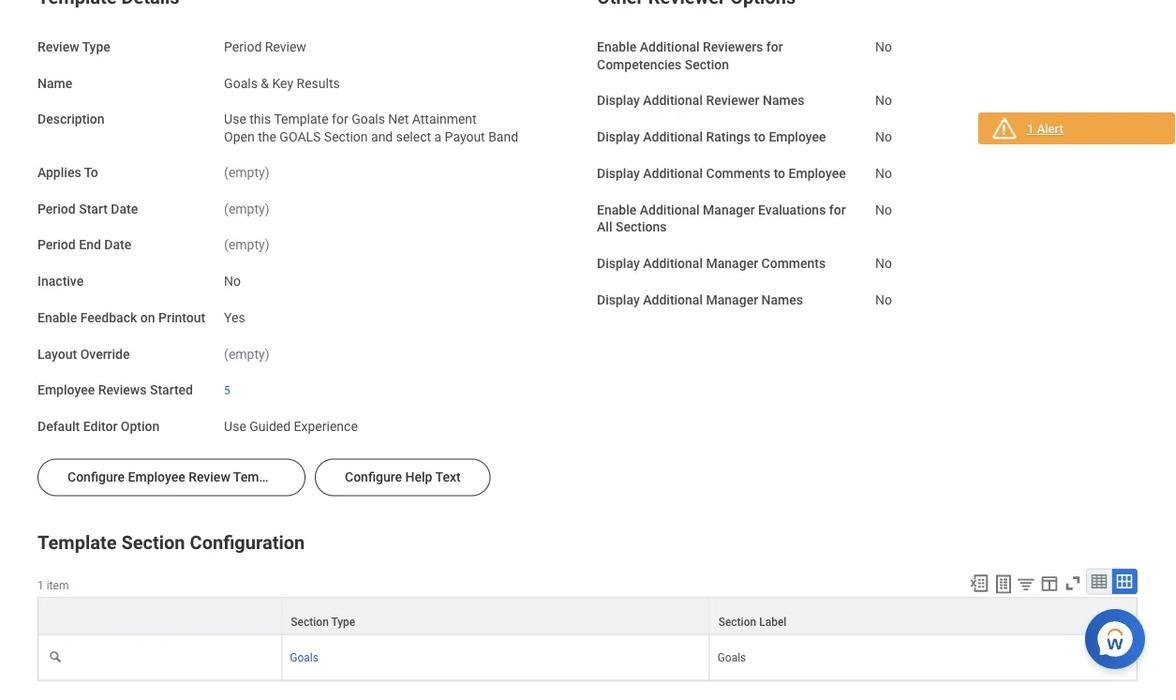 Task type: locate. For each thing, give the bounding box(es) containing it.
0 vertical spatial to
[[754, 130, 766, 145]]

1 vertical spatial names
[[762, 292, 803, 308]]

configure for configure help text
[[345, 470, 402, 486]]

for
[[766, 39, 783, 55], [332, 112, 348, 127], [829, 202, 846, 218]]

1 vertical spatial type
[[331, 616, 356, 629]]

configure left help
[[345, 470, 402, 486]]

no down the display additional manager comments element
[[875, 292, 892, 308]]

1 horizontal spatial review
[[189, 470, 230, 486]]

additional down "display additional ratings to employee"
[[643, 166, 703, 181]]

fullscreen image
[[1063, 574, 1083, 594]]

template down guided
[[233, 470, 288, 486]]

comments down evaluations
[[762, 256, 826, 272]]

1 use from the top
[[224, 112, 246, 127]]

no down the 'display additional comments to employee' element
[[875, 202, 892, 218]]

enable inside enable additional reviewers for competencies section
[[597, 39, 637, 55]]

to right ratings
[[754, 130, 766, 145]]

template details group
[[37, 0, 578, 437]]

feedback
[[80, 310, 137, 326]]

&
[[261, 76, 269, 91]]

enable inside enable additional manager evaluations for all sections
[[597, 202, 637, 218]]

additional for display additional ratings to employee
[[643, 130, 703, 145]]

attainment
[[412, 112, 477, 127]]

type inside template details group
[[82, 39, 110, 55]]

display additional manager comments element
[[875, 245, 892, 273]]

row
[[37, 598, 1138, 636], [37, 636, 1138, 682]]

review up configuration
[[189, 470, 230, 486]]

1 row from the top
[[37, 598, 1138, 636]]

for down "results"
[[332, 112, 348, 127]]

additional for display additional reviewer names
[[643, 93, 703, 109]]

0 horizontal spatial configure
[[67, 470, 125, 486]]

no for display additional reviewer names
[[875, 93, 892, 109]]

additional
[[640, 39, 700, 55], [643, 93, 703, 109], [643, 130, 703, 145], [643, 166, 703, 181], [640, 202, 700, 218], [643, 256, 703, 272], [643, 292, 703, 308]]

for right reviewers
[[766, 39, 783, 55]]

display for display additional manager comments
[[597, 256, 640, 272]]

period up '&' at left top
[[224, 39, 262, 55]]

1 horizontal spatial to
[[774, 166, 785, 181]]

1 horizontal spatial for
[[766, 39, 783, 55]]

review up name 'element'
[[265, 39, 306, 55]]

yes
[[224, 310, 245, 326]]

2 horizontal spatial for
[[829, 202, 846, 218]]

0 vertical spatial template
[[274, 112, 329, 127]]

expand table image
[[1115, 573, 1134, 591]]

2 vertical spatial enable
[[37, 310, 77, 326]]

(empty)
[[224, 165, 269, 180], [224, 201, 269, 217], [224, 238, 269, 253], [224, 347, 269, 362]]

sections
[[616, 220, 667, 235]]

select
[[396, 130, 431, 145]]

2 display from the top
[[597, 130, 640, 145]]

2 use from the top
[[224, 419, 246, 435]]

additional inside enable additional reviewers for competencies section
[[640, 39, 700, 55]]

employee
[[769, 130, 826, 145], [789, 166, 846, 181], [37, 383, 95, 398], [128, 470, 185, 486]]

enable up 'all'
[[597, 202, 637, 218]]

additional inside enable additional manager evaluations for all sections
[[640, 202, 700, 218]]

0 vertical spatial type
[[82, 39, 110, 55]]

template up "goals"
[[274, 112, 329, 127]]

1 vertical spatial date
[[104, 238, 131, 253]]

display additional ratings to employee element
[[875, 118, 892, 146]]

review up "name" on the top left of the page
[[37, 39, 79, 55]]

option
[[121, 419, 160, 435]]

export to worksheets image
[[993, 574, 1015, 596]]

configure inside configure employee review template button
[[67, 470, 125, 486]]

0 vertical spatial use
[[224, 112, 246, 127]]

a
[[434, 130, 442, 145]]

0 vertical spatial 1
[[1027, 122, 1034, 136]]

employee up evaluations
[[789, 166, 846, 181]]

2 configure from the left
[[345, 470, 402, 486]]

1 vertical spatial 1
[[37, 579, 44, 592]]

use guided experience
[[224, 419, 358, 435]]

additional down enable additional reviewers for competencies section
[[643, 93, 703, 109]]

template up item
[[37, 532, 117, 554]]

enable for enable additional manager evaluations for all sections
[[597, 202, 637, 218]]

2 vertical spatial manager
[[706, 292, 758, 308]]

configure employee review template
[[67, 470, 288, 486]]

period review element
[[224, 36, 306, 55]]

end
[[79, 238, 101, 253]]

no
[[875, 39, 892, 55], [875, 93, 892, 109], [875, 130, 892, 145], [875, 166, 892, 181], [875, 202, 892, 218], [875, 256, 892, 272], [224, 274, 241, 289], [875, 292, 892, 308]]

to up evaluations
[[774, 166, 785, 181]]

0 horizontal spatial to
[[754, 130, 766, 145]]

1 vertical spatial use
[[224, 419, 246, 435]]

1 vertical spatial template
[[233, 470, 288, 486]]

1 vertical spatial manager
[[706, 256, 758, 272]]

enable additional manager evaluations for all sections
[[597, 202, 846, 235]]

applies to
[[37, 165, 98, 180]]

names
[[763, 93, 805, 109], [762, 292, 803, 308]]

help
[[405, 470, 433, 486]]

template section configuration button
[[37, 532, 305, 554]]

additional up display additional manager names
[[643, 256, 703, 272]]

template
[[274, 112, 329, 127], [233, 470, 288, 486], [37, 532, 117, 554]]

enable up layout
[[37, 310, 77, 326]]

ratings
[[706, 130, 751, 145]]

date right end at the left top of page
[[104, 238, 131, 253]]

band
[[488, 130, 518, 145]]

manager down enable additional manager evaluations for all sections
[[706, 256, 758, 272]]

period
[[224, 39, 262, 55], [37, 201, 76, 217], [37, 238, 76, 253]]

goals down section label
[[718, 652, 746, 665]]

comments
[[706, 166, 771, 181], [762, 256, 826, 272]]

4 (empty) from the top
[[224, 347, 269, 362]]

evaluations
[[758, 202, 826, 218]]

0 vertical spatial date
[[111, 201, 138, 217]]

additional down display additional reviewer names
[[643, 130, 703, 145]]

review type
[[37, 39, 110, 55]]

display for display additional manager names
[[597, 292, 640, 308]]

template inside button
[[233, 470, 288, 486]]

no for enable additional manager evaluations for all sections
[[875, 202, 892, 218]]

manager inside enable additional manager evaluations for all sections
[[703, 202, 755, 218]]

inactive element
[[224, 263, 241, 291]]

2 vertical spatial template
[[37, 532, 117, 554]]

configure
[[67, 470, 125, 486], [345, 470, 402, 486]]

0 vertical spatial names
[[763, 93, 805, 109]]

section type
[[291, 616, 356, 629]]

employee up default
[[37, 383, 95, 398]]

1 (empty) from the top
[[224, 165, 269, 180]]

4 display from the top
[[597, 256, 640, 272]]

0 vertical spatial comments
[[706, 166, 771, 181]]

other reviewer options group
[[597, 0, 1138, 310]]

use left guided
[[224, 419, 246, 435]]

period left end at the left top of page
[[37, 238, 76, 253]]

enable
[[597, 39, 637, 55], [597, 202, 637, 218], [37, 310, 77, 326]]

section left and
[[324, 130, 368, 145]]

to for comments
[[774, 166, 785, 181]]

default editor option
[[37, 419, 160, 435]]

additional up sections at the top right
[[640, 202, 700, 218]]

manager
[[703, 202, 755, 218], [706, 256, 758, 272], [706, 292, 758, 308]]

additional up competencies
[[640, 39, 700, 55]]

use inside the 'use this template for goals net attainment open the goals section and select a payout band'
[[224, 112, 246, 127]]

names down display additional manager comments
[[762, 292, 803, 308]]

2 vertical spatial period
[[37, 238, 76, 253]]

configure inside configure help text button
[[345, 470, 402, 486]]

additional down display additional manager comments
[[643, 292, 703, 308]]

1 inside button
[[1027, 122, 1034, 136]]

date right start
[[111, 201, 138, 217]]

3 (empty) from the top
[[224, 238, 269, 253]]

0 horizontal spatial type
[[82, 39, 110, 55]]

0 vertical spatial for
[[766, 39, 783, 55]]

employee inside button
[[128, 470, 185, 486]]

comments down ratings
[[706, 166, 771, 181]]

no up display additional reviewer names element
[[875, 39, 892, 55]]

employee reviews started
[[37, 383, 193, 398]]

enable inside template details group
[[37, 310, 77, 326]]

to
[[754, 130, 766, 145], [774, 166, 785, 181]]

no up the "display additional manager names" element in the right of the page
[[875, 256, 892, 272]]

1 configure from the left
[[67, 470, 125, 486]]

for for reviewers
[[766, 39, 783, 55]]

1 horizontal spatial 1
[[1027, 122, 1034, 136]]

goals
[[224, 76, 258, 91], [352, 112, 385, 127], [290, 652, 319, 665], [718, 652, 746, 665]]

2 row from the top
[[37, 636, 1138, 682]]

date for period end date
[[104, 238, 131, 253]]

display additional manager comments
[[597, 256, 826, 272]]

for for template
[[332, 112, 348, 127]]

1 for 1 item
[[37, 579, 44, 592]]

3 display from the top
[[597, 166, 640, 181]]

1 vertical spatial enable
[[597, 202, 637, 218]]

net
[[388, 112, 409, 127]]

0 vertical spatial manager
[[703, 202, 755, 218]]

1
[[1027, 122, 1034, 136], [37, 579, 44, 592]]

display for display additional comments to employee
[[597, 166, 640, 181]]

use inside "element"
[[224, 419, 246, 435]]

section inside the 'use this template for goals net attainment open the goals section and select a payout band'
[[324, 130, 368, 145]]

alert
[[1037, 122, 1064, 136]]

configure down default editor option
[[67, 470, 125, 486]]

for inside enable additional reviewers for competencies section
[[766, 39, 783, 55]]

no for display additional manager names
[[875, 292, 892, 308]]

no inside template details group
[[224, 274, 241, 289]]

period down applies
[[37, 201, 76, 217]]

type for section type
[[331, 616, 356, 629]]

use
[[224, 112, 246, 127], [224, 419, 246, 435]]

and
[[371, 130, 393, 145]]

1 left alert
[[1027, 122, 1034, 136]]

goals & key results
[[224, 76, 340, 91]]

export to excel image
[[969, 574, 990, 594]]

no up display additional ratings to employee element
[[875, 93, 892, 109]]

period start date
[[37, 201, 138, 217]]

1 vertical spatial period
[[37, 201, 76, 217]]

period for period start date
[[37, 201, 76, 217]]

display additional ratings to employee
[[597, 130, 826, 145]]

5 button
[[224, 384, 233, 399]]

0 horizontal spatial for
[[332, 112, 348, 127]]

0 vertical spatial enable
[[597, 39, 637, 55]]

toolbar
[[961, 569, 1138, 598]]

no up the 'display additional comments to employee' element
[[875, 130, 892, 145]]

text
[[435, 470, 461, 486]]

configure help text button
[[315, 459, 491, 497]]

section down reviewers
[[685, 57, 729, 72]]

goals inside name 'element'
[[224, 76, 258, 91]]

goals
[[280, 130, 321, 145]]

toolbar inside template section configuration group
[[961, 569, 1138, 598]]

for inside the 'use this template for goals net attainment open the goals section and select a payout band'
[[332, 112, 348, 127]]

manager down display additional comments to employee
[[703, 202, 755, 218]]

0 horizontal spatial 1
[[37, 579, 44, 592]]

(empty) for layout override
[[224, 347, 269, 362]]

1 inside template section configuration group
[[37, 579, 44, 592]]

2 (empty) from the top
[[224, 201, 269, 217]]

display
[[597, 93, 640, 109], [597, 130, 640, 145], [597, 166, 640, 181], [597, 256, 640, 272], [597, 292, 640, 308]]

0 horizontal spatial review
[[37, 39, 79, 55]]

names right reviewer
[[763, 93, 805, 109]]

configure employee review template button
[[37, 459, 306, 497]]

1 vertical spatial for
[[332, 112, 348, 127]]

use up open
[[224, 112, 246, 127]]

no up enable feedback on printout element
[[224, 274, 241, 289]]

manager down display additional manager comments
[[706, 292, 758, 308]]

display additional comments to employee element
[[875, 155, 892, 183]]

0 vertical spatial period
[[224, 39, 262, 55]]

no up enable additional manager evaluations for all sections element at the right of the page
[[875, 166, 892, 181]]

key
[[272, 76, 293, 91]]

for right evaluations
[[829, 202, 846, 218]]

type
[[82, 39, 110, 55], [331, 616, 356, 629]]

layout
[[37, 347, 77, 362]]

additional for enable additional manager evaluations for all sections
[[640, 202, 700, 218]]

1 left item
[[37, 579, 44, 592]]

additional for display additional comments to employee
[[643, 166, 703, 181]]

table image
[[1090, 573, 1109, 591]]

section
[[685, 57, 729, 72], [324, 130, 368, 145], [121, 532, 185, 554], [291, 616, 329, 629], [719, 616, 757, 629]]

1 horizontal spatial configure
[[345, 470, 402, 486]]

template section configuration
[[37, 532, 305, 554]]

additional for display additional manager comments
[[643, 256, 703, 272]]

click to view/edit grid preferences image
[[1039, 574, 1060, 594]]

enable up competencies
[[597, 39, 637, 55]]

enable for enable feedback on printout
[[37, 310, 77, 326]]

goals up and
[[352, 112, 385, 127]]

additional for enable additional reviewers for competencies section
[[640, 39, 700, 55]]

date for period start date
[[111, 201, 138, 217]]

2 vertical spatial for
[[829, 202, 846, 218]]

review
[[37, 39, 79, 55], [265, 39, 306, 55], [189, 470, 230, 486]]

results
[[297, 76, 340, 91]]

1 horizontal spatial type
[[331, 616, 356, 629]]

type inside 'popup button'
[[331, 616, 356, 629]]

employee down option
[[128, 470, 185, 486]]

(empty) for period start date
[[224, 201, 269, 217]]

5 display from the top
[[597, 292, 640, 308]]

section left label
[[719, 616, 757, 629]]

1 display from the top
[[597, 93, 640, 109]]

employee inside template details group
[[37, 383, 95, 398]]

1 vertical spatial to
[[774, 166, 785, 181]]

template inside the 'use this template for goals net attainment open the goals section and select a payout band'
[[274, 112, 329, 127]]

date
[[111, 201, 138, 217], [104, 238, 131, 253]]

goals left '&' at left top
[[224, 76, 258, 91]]



Task type: vqa. For each thing, say whether or not it's contained in the screenshot.
top Pacific
no



Task type: describe. For each thing, give the bounding box(es) containing it.
1 alert button
[[978, 112, 1175, 148]]

start
[[79, 201, 108, 217]]

configuration
[[190, 532, 305, 554]]

no for display additional comments to employee
[[875, 166, 892, 181]]

use for use this template for goals net attainment open the goals section and select a payout band
[[224, 112, 246, 127]]

section down configure employee review template button
[[121, 532, 185, 554]]

display additional reviewer names element
[[875, 82, 892, 110]]

1 for 1 alert
[[1027, 122, 1034, 136]]

display for display additional reviewer names
[[597, 93, 640, 109]]

all
[[597, 220, 612, 235]]

description
[[37, 112, 105, 127]]

1 vertical spatial comments
[[762, 256, 826, 272]]

names for display additional reviewer names
[[763, 93, 805, 109]]

manager for evaluations
[[703, 202, 755, 218]]

additional for display additional manager names
[[643, 292, 703, 308]]

5
[[224, 385, 230, 398]]

name element
[[224, 64, 340, 92]]

no for enable additional reviewers for competencies section
[[875, 39, 892, 55]]

period for period end date
[[37, 238, 76, 253]]

this
[[250, 112, 271, 127]]

period review
[[224, 39, 306, 55]]

1 alert
[[1027, 122, 1064, 136]]

row containing goals
[[37, 636, 1138, 682]]

guided
[[250, 419, 291, 435]]

editor
[[83, 419, 117, 435]]

reviewer
[[706, 93, 760, 109]]

enable additional reviewers for competencies section
[[597, 39, 783, 72]]

(empty) for applies to
[[224, 165, 269, 180]]

display additional manager names
[[597, 292, 803, 308]]

names for display additional manager names
[[762, 292, 803, 308]]

to for ratings
[[754, 130, 766, 145]]

section inside enable additional reviewers for competencies section
[[685, 57, 729, 72]]

1 item
[[37, 579, 69, 592]]

display additional reviewer names
[[597, 93, 805, 109]]

printout
[[158, 310, 205, 326]]

label
[[759, 616, 787, 629]]

the
[[258, 130, 276, 145]]

section label button
[[710, 599, 1137, 635]]

use this template for goals net attainment open the goals section and select a payout band
[[224, 112, 518, 145]]

enable additional manager evaluations for all sections element
[[875, 191, 892, 219]]

enable feedback on printout
[[37, 310, 205, 326]]

name
[[37, 76, 72, 91]]

goals link
[[290, 648, 319, 665]]

override
[[80, 347, 130, 362]]

section label
[[719, 616, 787, 629]]

employee right ratings
[[769, 130, 826, 145]]

open
[[224, 130, 255, 145]]

section up goals link
[[291, 616, 329, 629]]

period end date
[[37, 238, 131, 253]]

configure for configure employee review template
[[67, 470, 125, 486]]

experience
[[294, 419, 358, 435]]

enable feedback on printout element
[[224, 299, 245, 327]]

type for review type
[[82, 39, 110, 55]]

manager for names
[[706, 292, 758, 308]]

exclamation image
[[997, 123, 1011, 137]]

display for display additional ratings to employee
[[597, 130, 640, 145]]

select to filter grid data image
[[1016, 575, 1037, 594]]

review inside button
[[189, 470, 230, 486]]

no for inactive
[[224, 274, 241, 289]]

display additional manager names element
[[875, 281, 892, 309]]

payout
[[445, 130, 485, 145]]

(empty) for period end date
[[224, 238, 269, 253]]

use for use guided experience
[[224, 419, 246, 435]]

configure help text
[[345, 470, 461, 486]]

started
[[150, 383, 193, 398]]

goals down section type
[[290, 652, 319, 665]]

2 horizontal spatial review
[[265, 39, 306, 55]]

item
[[47, 579, 69, 592]]

default
[[37, 419, 80, 435]]

reviewers
[[703, 39, 763, 55]]

period for period review
[[224, 39, 262, 55]]

for inside enable additional manager evaluations for all sections
[[829, 202, 846, 218]]

on
[[140, 310, 155, 326]]

goals inside the 'use this template for goals net attainment open the goals section and select a payout band'
[[352, 112, 385, 127]]

to
[[84, 165, 98, 180]]

reviews
[[98, 383, 147, 398]]

enable additional reviewers for competencies section element
[[875, 28, 892, 56]]

inactive
[[37, 274, 84, 289]]

display additional comments to employee
[[597, 166, 846, 181]]

applies
[[37, 165, 81, 180]]

layout override
[[37, 347, 130, 362]]

no for display additional manager comments
[[875, 256, 892, 272]]

template section configuration group
[[37, 529, 1138, 682]]

enable for enable additional reviewers for competencies section
[[597, 39, 637, 55]]

row containing section type
[[37, 598, 1138, 636]]

use guided experience element
[[224, 416, 358, 435]]

competencies
[[597, 57, 682, 72]]

manager for comments
[[706, 256, 758, 272]]

section type button
[[282, 599, 709, 635]]

no for display additional ratings to employee
[[875, 130, 892, 145]]



